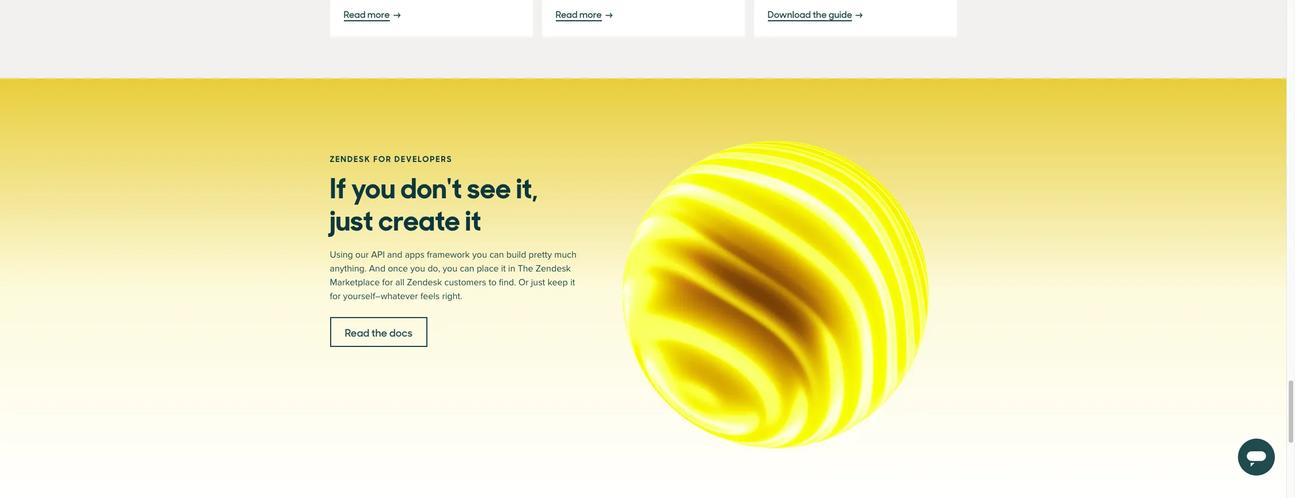 Task type: vqa. For each thing, say whether or not it's contained in the screenshot.
guide
yes



Task type: locate. For each thing, give the bounding box(es) containing it.
the inside download the guide link
[[813, 8, 827, 20]]

1 horizontal spatial just
[[531, 277, 546, 288]]

2 more from the left
[[580, 8, 602, 20]]

more for 2nd the 'read more' link from the left
[[580, 8, 602, 20]]

2 vertical spatial it
[[571, 277, 575, 288]]

can up "place"
[[490, 249, 504, 261]]

for
[[374, 152, 392, 164], [382, 277, 393, 288], [330, 291, 341, 302]]

and
[[387, 249, 403, 261]]

0 vertical spatial the
[[813, 8, 827, 20]]

you
[[352, 166, 396, 206], [473, 249, 487, 261], [411, 263, 425, 275], [443, 263, 458, 275]]

developers
[[395, 152, 453, 164]]

1 horizontal spatial read more link
[[556, 7, 616, 23]]

can up the customers on the bottom left of the page
[[460, 263, 475, 275]]

pretty
[[529, 249, 552, 261]]

build
[[507, 249, 527, 261]]

find.
[[499, 277, 517, 288]]

1 read more from the left
[[344, 8, 390, 20]]

2 horizontal spatial it
[[571, 277, 575, 288]]

can
[[490, 249, 504, 261], [460, 263, 475, 275]]

0 vertical spatial it
[[466, 198, 482, 238]]

right.
[[442, 291, 463, 302]]

0 horizontal spatial it
[[466, 198, 482, 238]]

0 vertical spatial for
[[374, 152, 392, 164]]

zendesk up if
[[330, 152, 371, 164]]

yourself–whatever
[[343, 291, 418, 302]]

see
[[467, 166, 511, 206]]

keep
[[548, 277, 568, 288]]

zendesk up keep
[[536, 263, 571, 275]]

zendesk for developers if you don't see it, just create it
[[330, 152, 538, 238]]

using
[[330, 249, 353, 261]]

0 horizontal spatial zendesk
[[330, 152, 371, 164]]

zendesk up feels
[[407, 277, 442, 288]]

1 vertical spatial it
[[501, 263, 506, 275]]

the
[[813, 8, 827, 20], [372, 325, 387, 340]]

1 horizontal spatial zendesk
[[407, 277, 442, 288]]

it left in
[[501, 263, 506, 275]]

0 vertical spatial zendesk
[[330, 152, 371, 164]]

download
[[768, 8, 811, 20]]

read more for 2nd the 'read more' link from the right
[[344, 8, 390, 20]]

the inside the read the docs link
[[372, 325, 387, 340]]

0 horizontal spatial read more
[[344, 8, 390, 20]]

1 horizontal spatial the
[[813, 8, 827, 20]]

1 vertical spatial can
[[460, 263, 475, 275]]

just
[[330, 198, 373, 238], [531, 277, 546, 288]]

read
[[344, 8, 366, 20], [556, 8, 578, 20], [345, 325, 370, 340]]

read more
[[344, 8, 390, 20], [556, 8, 602, 20]]

read for 2nd the 'read more' link from the left
[[556, 8, 578, 20]]

you right if
[[352, 166, 396, 206]]

1 more from the left
[[368, 8, 390, 20]]

0 horizontal spatial just
[[330, 198, 373, 238]]

2 vertical spatial for
[[330, 291, 341, 302]]

just right or at the left bottom of the page
[[531, 277, 546, 288]]

in
[[509, 263, 516, 275]]

download the guide link
[[768, 7, 867, 23]]

0 horizontal spatial the
[[372, 325, 387, 340]]

it right keep
[[571, 277, 575, 288]]

for left developers
[[374, 152, 392, 164]]

1 horizontal spatial can
[[490, 249, 504, 261]]

0 horizontal spatial more
[[368, 8, 390, 20]]

read more for 2nd the 'read more' link from the left
[[556, 8, 602, 20]]

or
[[519, 277, 529, 288]]

the left docs
[[372, 325, 387, 340]]

for left all
[[382, 277, 393, 288]]

docs
[[390, 325, 413, 340]]

for down marketplace
[[330, 291, 341, 302]]

api
[[371, 249, 385, 261]]

2 horizontal spatial zendesk
[[536, 263, 571, 275]]

the left the guide
[[813, 8, 827, 20]]

much
[[555, 249, 577, 261]]

download the guide
[[768, 8, 853, 20]]

just up using in the bottom left of the page
[[330, 198, 373, 238]]

1 horizontal spatial it
[[501, 263, 506, 275]]

1 horizontal spatial more
[[580, 8, 602, 20]]

it,
[[516, 166, 538, 206]]

using our api and apps framework you can build pretty much anything. and once you do, you can place it in the zendesk marketplace for all zendesk customers to find. or just keep it for yourself–whatever feels right.
[[330, 249, 577, 302]]

0 vertical spatial just
[[330, 198, 373, 238]]

it
[[466, 198, 482, 238], [501, 263, 506, 275], [571, 277, 575, 288]]

read more link
[[344, 7, 404, 23], [556, 7, 616, 23]]

1 vertical spatial the
[[372, 325, 387, 340]]

it up framework
[[466, 198, 482, 238]]

more
[[368, 8, 390, 20], [580, 8, 602, 20]]

zendesk
[[330, 152, 371, 164], [536, 263, 571, 275], [407, 277, 442, 288]]

you inside the "zendesk for developers if you don't see it, just create it"
[[352, 166, 396, 206]]

0 horizontal spatial read more link
[[344, 7, 404, 23]]

2 read more from the left
[[556, 8, 602, 20]]

the
[[518, 263, 534, 275]]

marketplace
[[330, 277, 380, 288]]

1 horizontal spatial read more
[[556, 8, 602, 20]]

1 vertical spatial just
[[531, 277, 546, 288]]

0 vertical spatial can
[[490, 249, 504, 261]]

don't
[[401, 166, 462, 206]]



Task type: describe. For each thing, give the bounding box(es) containing it.
it inside the "zendesk for developers if you don't see it, just create it"
[[466, 198, 482, 238]]

more for 2nd the 'read more' link from the right
[[368, 8, 390, 20]]

for inside the "zendesk for developers if you don't see it, just create it"
[[374, 152, 392, 164]]

place
[[477, 263, 499, 275]]

just inside the "zendesk for developers if you don't see it, just create it"
[[330, 198, 373, 238]]

the for docs
[[372, 325, 387, 340]]

do,
[[428, 263, 440, 275]]

the for guide
[[813, 8, 827, 20]]

create
[[379, 198, 460, 238]]

0 horizontal spatial can
[[460, 263, 475, 275]]

guide
[[829, 8, 853, 20]]

zendesk inside the "zendesk for developers if you don't see it, just create it"
[[330, 152, 371, 164]]

anything.
[[330, 263, 367, 275]]

our
[[356, 249, 369, 261]]

read the docs link
[[330, 317, 428, 347]]

read for 2nd the 'read more' link from the right
[[344, 8, 366, 20]]

if
[[330, 166, 346, 206]]

feels
[[421, 291, 440, 302]]

2 vertical spatial zendesk
[[407, 277, 442, 288]]

just inside using our api and apps framework you can build pretty much anything. and once you do, you can place it in the zendesk marketplace for all zendesk customers to find. or just keep it for yourself–whatever feels right.
[[531, 277, 546, 288]]

read the docs
[[345, 325, 413, 340]]

1 vertical spatial zendesk
[[536, 263, 571, 275]]

to
[[489, 277, 497, 288]]

apps
[[405, 249, 425, 261]]

you down the apps
[[411, 263, 425, 275]]

framework
[[427, 249, 470, 261]]

you up "place"
[[473, 249, 487, 261]]

2 read more link from the left
[[556, 7, 616, 23]]

customers
[[445, 277, 487, 288]]

and
[[369, 263, 386, 275]]

all
[[396, 277, 405, 288]]

you down framework
[[443, 263, 458, 275]]

once
[[388, 263, 408, 275]]

1 read more link from the left
[[344, 7, 404, 23]]

1 vertical spatial for
[[382, 277, 393, 288]]



